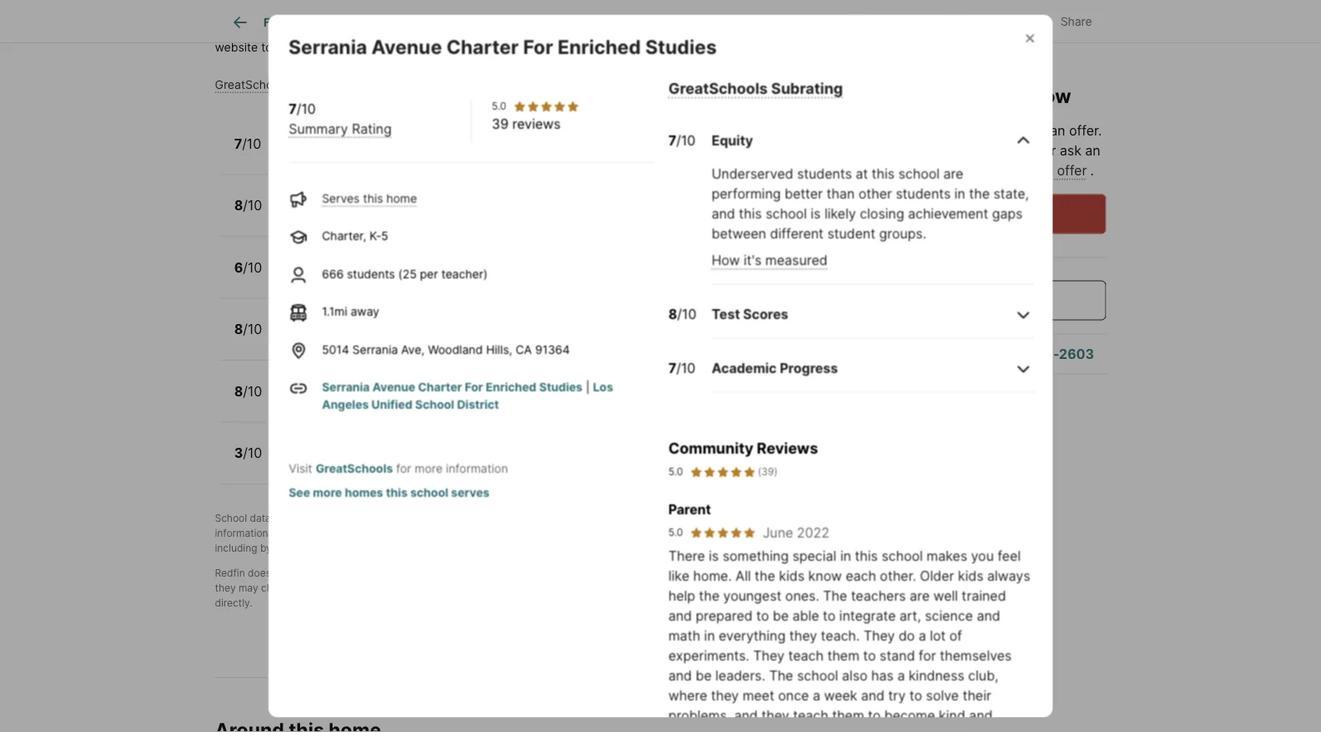 Task type: describe. For each thing, give the bounding box(es) containing it.
homes
[[344, 486, 383, 500]]

. inside an agent about submitting a backup offer .
[[1090, 163, 1094, 179]]

studies for sherman oaks center for enriched studies public, 4-12 • choice school • 3.6mi
[[512, 190, 561, 206]]

school inside please check the school district website to see all schools serving this home.
[[702, 22, 738, 37]]

• up homes
[[349, 456, 356, 470]]

not inside this home may not be allowing tours right now
[[992, 60, 1023, 83]]

college
[[362, 314, 412, 330]]

oaks
[[342, 190, 376, 206]]

be left able
[[772, 607, 788, 624]]

avenue for serrania avenue charter for enriched studies
[[371, 35, 442, 58]]

2 vertical spatial schools
[[402, 542, 439, 555]]

7 /10 down greatschools summary rating link
[[234, 135, 261, 152]]

how it's measured
[[711, 252, 827, 268]]

5.0 for june 2022
[[668, 526, 683, 538]]

request tour anyway button
[[846, 194, 1106, 234]]

• down balboa
[[348, 332, 355, 346]]

charter, k-5
[[321, 229, 388, 243]]

students for teacher)
[[347, 267, 395, 281]]

district inside guaranteed to be accurate. to verify school enrollment eligibility, contact the school district directly.
[[753, 582, 786, 594]]

school for school service boundaries are intended to be used as a reference only; they may change and are not
[[475, 567, 508, 579]]

home inside woodland hills charter academy public, 6-8 • serves this home • 0.7mi
[[418, 270, 449, 284]]

rating 5.0 out of 5 element for 39 reviews
[[513, 99, 579, 113]]

a left lot
[[918, 627, 926, 644]]

enriched for serrania avenue charter for enriched studies charter, k-5 • serves this home • 1.1mi
[[468, 128, 526, 144]]

k- up 91364
[[548, 314, 563, 330]]

website
[[215, 40, 258, 54]]

share button
[[1023, 4, 1106, 38]]

avenue for serrania avenue charter for enriched studies charter, k-5 • serves this home • 1.1mi
[[338, 128, 387, 144]]

school inside los angeles unified school district
[[415, 398, 454, 412]]

kindness
[[908, 667, 964, 684]]

2 horizontal spatial students
[[895, 185, 950, 202]]

agent
[[846, 163, 882, 179]]

0 vertical spatial more
[[414, 462, 442, 476]]

a right once
[[812, 687, 820, 703]]

math
[[668, 627, 700, 644]]

666
[[321, 267, 343, 281]]

school up 'other.'
[[881, 548, 922, 564]]

first step, and conduct their own investigation to determine their desired schools or school districts, including by contacting and visiting the schools themselves.
[[215, 528, 819, 555]]

0 vertical spatial has
[[911, 123, 934, 139]]

see more homes this school serves link
[[288, 486, 489, 500]]

has inside there is something special in this school makes you feel like home. all the kids know each other. older kids always help the youngest ones. the teachers are well trained and prepared to be able to integrate art, science and math in everything they teach. they do a lot of experiments. they teach them to stand for themselves and be leaders. the school also has a kindness club, where they meet once a week and try to solve their problems, and they teach them to become kind and helpful for the society.
[[871, 667, 893, 684]]

school service boundaries are intended to be used as a reference only; they may change and are not
[[215, 567, 811, 594]]

0 vertical spatial summary
[[292, 77, 344, 91]]

to left become
[[868, 707, 880, 723]]

to inside the first step, and conduct their own investigation to determine their desired schools or school districts, including by contacting and visiting the schools themselves.
[[568, 528, 577, 540]]

student
[[827, 225, 875, 242]]

1.1mi away
[[321, 304, 379, 319]]

choice inside 3 /10 public, 9-12 • choice school • 5.7mi
[[359, 456, 397, 470]]

school up 'different'
[[765, 205, 806, 222]]

this inside serrania avenue charter for enriched studies charter, k-5 • serves this home • 1.1mi
[[401, 146, 421, 160]]

• down academy
[[452, 270, 459, 284]]

step,
[[370, 528, 394, 540]]

tour inside the . you can request a tour anyway or ask
[[962, 143, 988, 159]]

, a nonprofit organization. redfin recommends buyers and renters use greatschools information and ratings as a
[[215, 513, 801, 540]]

youngest
[[723, 587, 781, 604]]

a right ,
[[412, 513, 417, 525]]

integrate
[[839, 607, 895, 624]]

hills's
[[275, 22, 309, 37]]

serrania avenue charter for enriched studies dialog
[[268, 15, 1053, 732]]

all
[[735, 568, 751, 584]]

a inside button
[[956, 292, 964, 308]]

the inside please check the school district website to see all schools serving this home.
[[681, 22, 699, 37]]

(39)
[[757, 466, 777, 478]]

reference
[[740, 567, 785, 579]]

serrania down college at the left top of the page
[[352, 342, 398, 356]]

geography.
[[538, 22, 602, 37]]

also
[[842, 667, 867, 684]]

public, inside sherman oaks center for enriched studies public, 4-12 • choice school • 3.6mi
[[281, 208, 317, 222]]

0 horizontal spatial an
[[1050, 123, 1065, 139]]

8 for lake balboa college preparatory magnet k-12
[[234, 321, 243, 337]]

home. inside there is something special in this school makes you feel like home. all the kids know each other. older kids always help the youngest ones. the teachers are well trained and prepared to be able to integrate art, science and math in everything they teach. they do a lot of experiments. they teach them to stand for themselves and be leaders. the school also has a kindness club, where they meet once a week and try to solve their problems, and they teach them to become kind and helpful for the society.
[[693, 568, 731, 584]]

ask
[[929, 292, 953, 308]]

community
[[668, 439, 753, 457]]

anyway inside the . you can request a tour anyway or ask
[[992, 143, 1039, 159]]

woodland inside serrania avenue charter for enriched studies dialog
[[427, 342, 482, 356]]

accepted
[[987, 123, 1046, 139]]

hills
[[350, 252, 378, 268]]

7 /10 left the equity
[[668, 132, 695, 149]]

/10 left 6-
[[243, 259, 262, 275]]

for for sherman oaks center for enriched studies public, 4-12 • choice school • 3.6mi
[[427, 190, 447, 206]]

12 down balboa
[[332, 332, 345, 346]]

subrating
[[771, 79, 843, 97]]

and up where
[[668, 667, 692, 684]]

a inside school service boundaries are intended to be used as a reference only; they may change and are not
[[732, 567, 737, 579]]

k- down balboa
[[321, 332, 332, 346]]

this
[[846, 60, 887, 83]]

9- inside 3 /10 public, 9-12 • choice school • 5.7mi
[[321, 456, 333, 470]]

guarantee
[[346, 567, 394, 579]]

/10 inside 7 /10 summary rating
[[296, 100, 315, 116]]

woodland hills's enrollment policy is not based solely on geography.
[[215, 22, 605, 37]]

home inside serrania avenue charter for enriched studies charter, k-5 • serves this home • 1.1mi
[[425, 146, 455, 160]]

by inside the first step, and conduct their own investigation to determine their desired schools or school districts, including by contacting and visiting the schools themselves.
[[260, 542, 272, 555]]

los angeles unified school district link
[[321, 380, 613, 412]]

2 horizontal spatial schools
[[693, 528, 729, 540]]

x-
[[971, 15, 983, 29]]

district inside please check the school district website to see all schools serving this home.
[[742, 22, 780, 37]]

redfin inside ", a nonprofit organization. redfin recommends buyers and renters use greatschools information and ratings as a"
[[529, 513, 560, 525]]

request
[[900, 143, 947, 159]]

1 horizontal spatial for
[[714, 727, 732, 732]]

or inside the . you can request a tour anyway or ask
[[1043, 143, 1056, 159]]

request
[[908, 206, 962, 222]]

home inside serrania avenue charter for enriched studies dialog
[[386, 191, 417, 205]]

• down high
[[357, 394, 363, 408]]

where
[[668, 687, 707, 703]]

there
[[668, 548, 705, 564]]

/10 left lake at left
[[243, 321, 262, 337]]

0 horizontal spatial more
[[312, 486, 342, 500]]

choice inside sherman oaks center for enriched studies public, 4-12 • choice school • 3.6mi
[[359, 208, 397, 222]]

and down the "meet"
[[734, 707, 757, 723]]

serrania avenue charter for enriched studies
[[288, 35, 716, 58]]

they down leaders.
[[711, 687, 738, 703]]

overview tab
[[306, 2, 389, 42]]

1.6mi
[[475, 394, 503, 408]]

sale & tax history tab
[[507, 2, 633, 42]]

based
[[447, 22, 482, 37]]

school down service at left bottom
[[530, 582, 560, 594]]

is right data
[[274, 513, 281, 525]]

public, inside woodland hills charter academy public, 6-8 • serves this home • 0.7mi
[[281, 270, 317, 284]]

8 /10 inside serrania avenue charter for enriched studies dialog
[[668, 306, 696, 322]]

enriched for serrania avenue charter for enriched studies
[[557, 35, 641, 58]]

be down experiments.
[[695, 667, 711, 684]]

to inside please check the school district website to see all schools serving this home.
[[261, 40, 272, 54]]

help
[[668, 587, 695, 604]]

• up "3.6mi"
[[459, 146, 465, 160]]

0 vertical spatial they
[[863, 627, 895, 644]]

x-out button
[[934, 4, 1017, 38]]

and right kind
[[969, 707, 992, 723]]

submitting
[[926, 163, 992, 179]]

6-
[[321, 270, 333, 284]]

public, inside lake balboa college preparatory magnet k-12 public, k-12 • choice school • 5.7mi
[[281, 332, 317, 346]]

see
[[276, 40, 295, 54]]

charter, inside serrania avenue charter for enriched studies charter, k-5 • serves this home • 1.1mi
[[281, 146, 325, 160]]

a left first
[[340, 528, 346, 540]]

x-out
[[971, 15, 1002, 29]]

redfin does not endorse or guarantee this information.
[[215, 567, 473, 579]]

greatschools up step,
[[343, 513, 406, 525]]

• up nonprofit
[[440, 456, 446, 470]]

information inside serrania avenue charter for enriched studies dialog
[[445, 462, 508, 476]]

can
[[873, 143, 896, 159]]

tour inside request tour anyway button
[[965, 206, 991, 222]]

allowing
[[846, 84, 924, 107]]

a down stand
[[897, 667, 904, 684]]

8 inside serrania avenue charter for enriched studies dialog
[[668, 306, 677, 322]]

. inside the . you can request a tour anyway or ask
[[1098, 123, 1102, 139]]

greatschools up the equity
[[668, 79, 767, 97]]

1 vertical spatial them
[[832, 707, 864, 723]]

enriched for serrania avenue charter for enriched studies |
[[485, 380, 536, 394]]

/10 inside 3 /10 public, 9-12 • choice school • 5.7mi
[[243, 445, 262, 461]]

are left intended
[[603, 567, 618, 579]]

and inside school service boundaries are intended to be used as a reference only; they may change and are not
[[299, 582, 316, 594]]

serrania for serrania avenue charter for enriched studies
[[288, 35, 367, 58]]

test
[[711, 306, 740, 322]]

1 kids from the left
[[779, 568, 804, 584]]

/10 left the equity
[[676, 132, 695, 149]]

7 /10 left academic
[[668, 360, 695, 376]]

scores
[[743, 306, 788, 322]]

charter, inside the taft charter high charter, 9-12 • serves this home • 1.6mi
[[281, 394, 325, 408]]

to
[[486, 582, 498, 594]]

is right policy
[[413, 22, 423, 37]]

k- inside serrania avenue charter for enriched studies charter, k-5 • serves this home • 1.1mi
[[328, 146, 340, 160]]

charter inside the taft charter high charter, 9-12 • serves this home • 1.6mi
[[310, 376, 360, 392]]

be inside this home may not be allowing tours right now
[[1027, 60, 1051, 83]]

not up change
[[274, 567, 289, 579]]

rating 5.0 out of 5 element for june 2022
[[689, 526, 756, 539]]

share
[[1061, 15, 1092, 29]]

parent
[[668, 501, 711, 517]]

anyway inside button
[[994, 206, 1044, 222]]

and down ,
[[396, 528, 414, 540]]

public, inside 3 /10 public, 9-12 • choice school • 5.7mi
[[281, 456, 317, 470]]

2 vertical spatial or
[[333, 567, 343, 579]]

1 vertical spatial they
[[753, 647, 784, 664]]

studies for serrania avenue charter for enriched studies |
[[539, 380, 582, 394]]

• left "3.6mi"
[[440, 208, 447, 222]]

is inside there is something special in this school makes you feel like home. all the kids know each other. older kids always help the youngest ones. the teachers are well trained and prepared to be able to integrate art, science and math in everything they teach. they do a lot of experiments. they teach them to stand for themselves and be leaders. the school also has a kindness club, where they meet once a week and try to solve their problems, and they teach them to become kind and helpful for the society.
[[708, 548, 718, 564]]

kind
[[938, 707, 965, 723]]

equity button
[[711, 117, 1033, 164]]

and up redfin does not endorse or guarantee this information.
[[327, 542, 345, 555]]

or inside the first step, and conduct their own investigation to determine their desired schools or school districts, including by contacting and visiting the schools themselves.
[[732, 528, 742, 540]]

including
[[215, 542, 257, 555]]

sherman
[[281, 190, 339, 206]]

/10 down greatschools summary rating link
[[242, 135, 261, 152]]

offer for an
[[1069, 123, 1098, 139]]

3
[[234, 445, 243, 461]]

• right 666
[[344, 270, 350, 284]]

be inside guaranteed to be accurate. to verify school enrollment eligibility, contact the school district directly.
[[424, 582, 436, 594]]

school up week
[[797, 667, 838, 684]]

• down preparatory
[[439, 332, 445, 346]]

be inside school service boundaries are intended to be used as a reference only; they may change and are not
[[677, 567, 689, 579]]

greatschools down website
[[215, 77, 289, 91]]

• left "1.6mi"
[[465, 394, 472, 408]]

teacher)
[[441, 267, 487, 281]]

1 vertical spatial teach
[[793, 707, 828, 723]]

verify
[[500, 582, 527, 594]]

0 horizontal spatial their
[[458, 528, 480, 540]]

0 vertical spatial them
[[827, 647, 859, 664]]

a inside an agent about submitting a backup offer .
[[996, 163, 1003, 179]]

charter for serrania avenue charter for enriched studies |
[[418, 380, 462, 394]]

serves this home
[[321, 191, 417, 205]]

12 inside sherman oaks center for enriched studies public, 4-12 • choice school • 3.6mi
[[333, 208, 346, 222]]

to down youngest
[[756, 607, 769, 624]]

serrania avenue charter for enriched studies |
[[321, 380, 593, 394]]

community reviews
[[668, 439, 818, 457]]

offer for backup
[[1057, 163, 1087, 179]]

are down endorse
[[319, 582, 334, 594]]

schools inside please check the school district website to see all schools serving this home.
[[314, 40, 356, 54]]

0 vertical spatial for
[[396, 462, 411, 476]]

out
[[983, 15, 1002, 29]]

1 horizontal spatial in
[[840, 548, 851, 564]]

measured
[[765, 252, 827, 268]]

please check the school district website to see all schools serving this home.
[[215, 22, 780, 54]]

unified
[[371, 398, 412, 412]]

to up teach.
[[823, 607, 835, 624]]

teach.
[[820, 627, 859, 644]]

• down oaks
[[349, 208, 356, 222]]

a inside the . you can request a tour anyway or ask
[[951, 143, 959, 159]]

are inside there is something special in this school makes you feel like home. all the kids know each other. older kids always help the youngest ones. the teachers are well trained and prepared to be able to integrate art, science and math in everything they teach. they do a lot of experiments. they teach them to stand for themselves and be leaders. the school also has a kindness club, where they meet once a week and try to solve their problems, and they teach them to become kind and helpful for the society.
[[909, 587, 929, 604]]

like
[[668, 568, 689, 584]]

(818) 646-2603 link
[[988, 346, 1094, 362]]

older
[[920, 568, 954, 584]]

students for school
[[797, 166, 852, 182]]

and left try
[[861, 687, 884, 703]]

test scores button
[[711, 291, 1033, 338]]

8 /10 for taft charter high
[[234, 383, 262, 399]]

school data is provided by greatschools
[[215, 513, 406, 525]]

eligibility,
[[616, 582, 660, 594]]

own
[[483, 528, 502, 540]]

school up nonprofit
[[410, 486, 448, 500]]

tours
[[929, 84, 978, 107]]

woodland for hills's
[[215, 22, 273, 37]]

sherman oaks center for enriched studies public, 4-12 • choice school • 3.6mi
[[281, 190, 561, 222]]

school down the request
[[898, 166, 939, 182]]

0 vertical spatial by
[[328, 513, 340, 525]]

/10 left the test
[[677, 306, 696, 322]]

serrania for serrania avenue charter for enriched studies |
[[321, 380, 369, 394]]

the inside underserved students at this school are performing better than other students in the state, and this school is likely closing achievement gaps between different student groups.
[[969, 185, 989, 202]]

and up the desired
[[661, 513, 679, 525]]

may inside this home may not be allowing tours right now
[[948, 60, 987, 83]]

you
[[971, 548, 993, 564]]

/10 left academic
[[676, 360, 695, 376]]

for for serrania avenue charter for enriched studies charter, k-5 • serves this home • 1.1mi
[[444, 128, 465, 144]]

does
[[248, 567, 271, 579]]



Task type: locate. For each thing, give the bounding box(es) containing it.
school inside school service boundaries are intended to be used as a reference only; they may change and are not
[[475, 567, 508, 579]]

1 horizontal spatial redfin
[[529, 513, 560, 525]]

first
[[349, 528, 367, 540]]

1 vertical spatial as
[[718, 567, 729, 579]]

serves inside woodland hills charter academy public, 6-8 • serves this home • 0.7mi
[[354, 270, 391, 284]]

for up district
[[464, 380, 483, 394]]

this inside the taft charter high charter, 9-12 • serves this home • 1.6mi
[[408, 394, 428, 408]]

their inside there is something special in this school makes you feel like home. all the kids know each other. older kids always help the youngest ones. the teachers are well trained and prepared to be able to integrate art, science and math in everything they teach. they do a lot of experiments. they teach them to stand for themselves and be leaders. the school also has a kindness club, where they meet once a week and try to solve their problems, and they teach them to become kind and helpful for the society.
[[962, 687, 991, 703]]

/10 down greatschools summary rating
[[296, 100, 315, 116]]

9- inside the taft charter high charter, 9-12 • serves this home • 1.6mi
[[328, 394, 341, 408]]

helpful
[[668, 727, 711, 732]]

serves down hills
[[354, 270, 391, 284]]

0 horizontal spatial or
[[333, 567, 343, 579]]

avenue inside serrania avenue charter for enriched studies element
[[371, 35, 442, 58]]

0 horizontal spatial 1.1mi
[[321, 304, 347, 319]]

0 vertical spatial schools
[[314, 40, 356, 54]]

by up does
[[260, 542, 272, 555]]

woodland for hills
[[281, 252, 347, 268]]

more up see more homes this school serves link
[[414, 462, 442, 476]]

tour down the seller has already accepted an offer
[[962, 143, 988, 159]]

1 horizontal spatial 5
[[381, 229, 388, 243]]

5.7mi up serves
[[450, 456, 479, 470]]

is up the used
[[708, 548, 718, 564]]

offer down ask
[[1057, 163, 1087, 179]]

feed
[[263, 15, 291, 29]]

meet
[[742, 687, 774, 703]]

schools down overview
[[314, 40, 356, 54]]

0 vertical spatial 9-
[[328, 394, 341, 408]]

is inside underserved students at this school are performing better than other students in the state, and this school is likely closing achievement gaps between different student groups.
[[810, 205, 820, 222]]

themselves.
[[441, 542, 498, 555]]

8 /10 left the test
[[668, 306, 696, 322]]

art,
[[899, 607, 921, 624]]

redfin up investigation
[[529, 513, 560, 525]]

lake
[[281, 314, 311, 330]]

charter for woodland hills charter academy public, 6-8 • serves this home • 0.7mi
[[381, 252, 431, 268]]

tab list containing feed
[[215, 0, 795, 42]]

they up society. in the right of the page
[[761, 707, 789, 723]]

lot
[[929, 627, 945, 644]]

home inside the taft charter high charter, 9-12 • serves this home • 1.6mi
[[431, 394, 462, 408]]

an up ask
[[1050, 123, 1065, 139]]

2 vertical spatial charter,
[[281, 394, 325, 408]]

for down problems,
[[714, 727, 732, 732]]

charter, inside serrania avenue charter for enriched studies dialog
[[321, 229, 366, 243]]

1 vertical spatial in
[[840, 548, 851, 564]]

5.0 for 39 reviews
[[491, 100, 506, 112]]

0 vertical spatial information
[[445, 462, 508, 476]]

serrania inside serrania avenue charter for enriched studies charter, k-5 • serves this home • 1.1mi
[[281, 128, 335, 144]]

8 /10 for sherman oaks center for enriched studies
[[234, 197, 262, 213]]

12 up 91364
[[563, 314, 578, 330]]

school
[[415, 398, 454, 412], [215, 513, 247, 525], [475, 567, 508, 579]]

to up also
[[863, 647, 876, 664]]

they down the 'everything'
[[753, 647, 784, 664]]

center
[[379, 190, 423, 206]]

and down trained
[[976, 607, 1000, 624]]

0 vertical spatial district
[[742, 22, 780, 37]]

for up kindness
[[918, 647, 936, 664]]

charter up center
[[391, 128, 441, 144]]

9- down 5014
[[328, 394, 341, 408]]

may inside school service boundaries are intended to be used as a reference only; they may change and are not
[[239, 582, 258, 594]]

try
[[888, 687, 905, 703]]

serrania down overview
[[288, 35, 367, 58]]

districts,
[[778, 528, 819, 540]]

public, up see
[[281, 456, 317, 470]]

1 horizontal spatial students
[[797, 166, 852, 182]]

2 vertical spatial in
[[704, 627, 715, 644]]

this inside woodland hills charter academy public, 6-8 • serves this home • 0.7mi
[[395, 270, 415, 284]]

to down recommends
[[568, 528, 577, 540]]

8 /10 left lake at left
[[234, 321, 262, 337]]

8 left the taft
[[234, 383, 243, 399]]

serrania
[[288, 35, 367, 58], [281, 128, 335, 144], [352, 342, 398, 356], [321, 380, 369, 394]]

the inside the first step, and conduct their own investigation to determine their desired schools or school districts, including by contacting and visiting the schools themselves.
[[384, 542, 400, 555]]

5.7mi inside lake balboa college preparatory magnet k-12 public, k-12 • choice school • 5.7mi
[[449, 332, 478, 346]]

0 horizontal spatial .
[[1090, 163, 1094, 179]]

state,
[[993, 185, 1029, 202]]

0 horizontal spatial students
[[347, 267, 395, 281]]

serrania up angeles in the bottom left of the page
[[321, 380, 369, 394]]

charter, down 4-
[[321, 229, 366, 243]]

a right ask
[[956, 292, 964, 308]]

know
[[808, 568, 841, 584]]

2 horizontal spatial their
[[962, 687, 991, 703]]

greatschools up homes
[[315, 462, 392, 476]]

for for serrania avenue charter for enriched studies
[[523, 35, 553, 58]]

0 vertical spatial rating 5.0 out of 5 element
[[513, 99, 579, 113]]

information.
[[417, 567, 473, 579]]

test scores
[[711, 306, 788, 322]]

groups.
[[879, 225, 926, 242]]

serves up serves this home link at left
[[360, 146, 398, 160]]

and down help
[[668, 607, 692, 624]]

1 horizontal spatial an
[[1085, 143, 1101, 159]]

school right schools
[[702, 22, 738, 37]]

0 vertical spatial the
[[846, 123, 870, 139]]

tour
[[962, 143, 988, 159], [965, 206, 991, 222]]

1.1mi inside serrania avenue charter for enriched studies dialog
[[321, 304, 347, 319]]

1 vertical spatial for
[[918, 647, 936, 664]]

1 horizontal spatial their
[[631, 528, 652, 540]]

public, down sherman
[[281, 208, 317, 222]]

8 inside woodland hills charter academy public, 6-8 • serves this home • 0.7mi
[[333, 270, 340, 284]]

policy
[[376, 22, 410, 37]]

see more homes this school serves
[[288, 486, 489, 500]]

school down center
[[401, 208, 437, 222]]

studies inside serrania avenue charter for enriched studies charter, k-5 • serves this home • 1.1mi
[[529, 128, 579, 144]]

1 horizontal spatial as
[[718, 567, 729, 579]]

something
[[722, 548, 788, 564]]

2 vertical spatial the
[[769, 667, 793, 684]]

greatschools inside ", a nonprofit organization. redfin recommends buyers and renters use greatschools information and ratings as a"
[[738, 513, 801, 525]]

underserved
[[711, 166, 793, 182]]

experiments.
[[668, 647, 749, 664]]

lake balboa college preparatory magnet k-12 public, k-12 • choice school • 5.7mi
[[281, 314, 578, 346]]

studies inside serrania avenue charter for enriched studies element
[[645, 35, 716, 58]]

2603
[[1059, 346, 1094, 362]]

information up including
[[215, 528, 268, 540]]

1 horizontal spatial .
[[1098, 123, 1102, 139]]

this inside there is something special in this school makes you feel like home. all the kids know each other. older kids always help the youngest ones. the teachers are well trained and prepared to be able to integrate art, science and math in everything they teach. they do a lot of experiments. they teach them to stand for themselves and be leaders. the school also has a kindness club, where they meet once a week and try to solve their problems, and they teach them to become kind and helpful for the society.
[[854, 548, 877, 564]]

in inside underserved students at this school are performing better than other students in the state, and this school is likely closing achievement gaps between different student groups.
[[954, 185, 965, 202]]

serrania for serrania avenue charter for enriched studies charter, k-5 • serves this home • 1.1mi
[[281, 128, 335, 144]]

has up try
[[871, 667, 893, 684]]

teach down once
[[793, 707, 828, 723]]

not left based
[[425, 22, 444, 37]]

0 horizontal spatial enrollment
[[312, 22, 373, 37]]

0 vertical spatial 1.1mi
[[469, 146, 494, 160]]

8 /10 up 6 /10
[[234, 197, 262, 213]]

choice inside lake balboa college preparatory magnet k-12 public, k-12 • choice school • 5.7mi
[[358, 332, 396, 346]]

school inside 3 /10 public, 9-12 • choice school • 5.7mi
[[400, 456, 437, 470]]

or up backup offer link
[[1043, 143, 1056, 159]]

0 vertical spatial tour
[[962, 143, 988, 159]]

1 vertical spatial .
[[1090, 163, 1094, 179]]

2 horizontal spatial woodland
[[427, 342, 482, 356]]

8 left the test
[[668, 306, 677, 322]]

avenue up unified
[[372, 380, 415, 394]]

0 vertical spatial charter,
[[281, 146, 325, 160]]

1 horizontal spatial may
[[948, 60, 987, 83]]

home. left all
[[693, 568, 731, 584]]

in down the submitting
[[954, 185, 965, 202]]

school left data
[[215, 513, 247, 525]]

seller
[[874, 123, 908, 139]]

are up art,
[[909, 587, 929, 604]]

school inside lake balboa college preparatory magnet k-12 public, k-12 • choice school • 5.7mi
[[399, 332, 436, 346]]

summary inside 7 /10 summary rating
[[288, 120, 348, 136]]

1 horizontal spatial enrollment
[[563, 582, 613, 594]]

underserved students at this school are performing better than other students in the state, and this school is likely closing achievement gaps between different student groups.
[[711, 166, 1029, 242]]

charter for serrania avenue charter for enriched studies charter, k-5 • serves this home • 1.1mi
[[391, 128, 441, 144]]

home inside this home may not be allowing tours right now
[[891, 60, 944, 83]]

serrania avenue charter for enriched studies element
[[288, 15, 736, 59]]

society.
[[760, 727, 808, 732]]

1 public, from the top
[[281, 208, 317, 222]]

2 vertical spatial 5.0
[[668, 526, 683, 538]]

school inside sherman oaks center for enriched studies public, 4-12 • choice school • 3.6mi
[[401, 208, 437, 222]]

0 horizontal spatial by
[[260, 542, 272, 555]]

more right see
[[312, 486, 342, 500]]

0 horizontal spatial information
[[215, 528, 268, 540]]

the seller has already accepted an offer
[[846, 123, 1098, 139]]

0 vertical spatial as
[[327, 528, 338, 540]]

2 horizontal spatial or
[[1043, 143, 1056, 159]]

1 vertical spatial or
[[732, 528, 742, 540]]

2 public, from the top
[[281, 270, 317, 284]]

1 vertical spatial may
[[239, 582, 258, 594]]

climate tab
[[710, 2, 782, 42]]

tour left gaps
[[965, 206, 991, 222]]

0 vertical spatial enrollment
[[312, 22, 373, 37]]

1 horizontal spatial woodland
[[281, 252, 347, 268]]

ones.
[[785, 587, 819, 604]]

0 vertical spatial redfin
[[529, 513, 560, 525]]

0 horizontal spatial in
[[704, 627, 715, 644]]

this
[[403, 40, 423, 54], [401, 146, 421, 160], [871, 166, 894, 182], [363, 191, 383, 205], [738, 205, 761, 222], [395, 270, 415, 284], [408, 394, 428, 408], [386, 486, 407, 500], [854, 548, 877, 564], [397, 567, 414, 579]]

performing
[[711, 185, 780, 202]]

change
[[261, 582, 296, 594]]

or
[[1043, 143, 1056, 159], [732, 528, 742, 540], [333, 567, 343, 579]]

backup
[[1007, 163, 1053, 179]]

favorite button
[[832, 4, 927, 38]]

they down able
[[789, 627, 817, 644]]

offer inside an agent about submitting a backup offer .
[[1057, 163, 1087, 179]]

this inside please check the school district website to see all schools serving this home.
[[403, 40, 423, 54]]

and up the contacting
[[271, 528, 289, 540]]

1 horizontal spatial has
[[911, 123, 934, 139]]

12 inside the taft charter high charter, 9-12 • serves this home • 1.6mi
[[341, 394, 353, 408]]

they
[[863, 627, 895, 644], [753, 647, 784, 664]]

1 horizontal spatial 1.1mi
[[469, 146, 494, 160]]

not inside school service boundaries are intended to be used as a reference only; they may change and are not
[[337, 582, 352, 594]]

academic progress
[[711, 360, 838, 376]]

rating
[[347, 77, 382, 91], [351, 120, 391, 136]]

0 vertical spatial home.
[[427, 40, 460, 54]]

home. inside please check the school district website to see all schools serving this home.
[[427, 40, 460, 54]]

woodland inside woodland hills charter academy public, 6-8 • serves this home • 0.7mi
[[281, 252, 347, 268]]

1 vertical spatial school
[[215, 513, 247, 525]]

1.1mi down 39
[[469, 146, 494, 160]]

1 vertical spatial choice
[[358, 332, 396, 346]]

serves inside serrania avenue charter for enriched studies charter, k-5 • serves this home • 1.1mi
[[360, 146, 398, 160]]

charter inside woodland hills charter academy public, 6-8 • serves this home • 0.7mi
[[381, 252, 431, 268]]

1 vertical spatial the
[[823, 587, 847, 604]]

.
[[1098, 123, 1102, 139], [1090, 163, 1094, 179]]

this home may not be allowing tours right now
[[846, 60, 1071, 107]]

1 vertical spatial summary
[[288, 120, 348, 136]]

5 down summary rating link
[[340, 146, 347, 160]]

(818) 646-2603
[[988, 346, 1094, 362]]

0 horizontal spatial kids
[[779, 568, 804, 584]]

5.7mi inside 3 /10 public, 9-12 • choice school • 5.7mi
[[450, 456, 479, 470]]

how it's measured link
[[711, 252, 827, 268]]

/10 left the taft
[[243, 383, 262, 399]]

an inside an agent about submitting a backup offer .
[[1085, 143, 1101, 159]]

a down something
[[732, 567, 737, 579]]

home. down property details
[[427, 40, 460, 54]]

enrollment inside guaranteed to be accurate. to verify school enrollment eligibility, contact the school district directly.
[[563, 582, 613, 594]]

schools down 'renters'
[[693, 528, 729, 540]]

school up 'prepared'
[[720, 582, 750, 594]]

school up see more homes this school serves link
[[400, 456, 437, 470]]

0 vertical spatial anyway
[[992, 143, 1039, 159]]

1.1mi inside serrania avenue charter for enriched studies charter, k-5 • serves this home • 1.1mi
[[469, 146, 494, 160]]

by right provided
[[328, 513, 340, 525]]

public, left 6-
[[281, 270, 317, 284]]

1 vertical spatial offer
[[1057, 163, 1087, 179]]

8 for taft charter high
[[234, 383, 243, 399]]

investigation
[[505, 528, 565, 540]]

studies inside sherman oaks center for enriched studies public, 4-12 • choice school • 3.6mi
[[512, 190, 561, 206]]

tax
[[560, 15, 577, 29]]

accurate.
[[439, 582, 483, 594]]

desired
[[655, 528, 690, 540]]

avenue for serrania avenue charter for enriched studies |
[[372, 380, 415, 394]]

avenue inside serrania avenue charter for enriched studies charter, k-5 • serves this home • 1.1mi
[[338, 128, 387, 144]]

0 vertical spatial .
[[1098, 123, 1102, 139]]

0 vertical spatial woodland
[[215, 22, 273, 37]]

home
[[891, 60, 944, 83], [425, 146, 455, 160], [386, 191, 417, 205], [418, 270, 449, 284], [431, 394, 462, 408]]

school down college at the left top of the page
[[399, 332, 436, 346]]

details
[[455, 15, 492, 29]]

public, down lake at left
[[281, 332, 317, 346]]

0 vertical spatial rating
[[347, 77, 382, 91]]

1 horizontal spatial they
[[863, 627, 895, 644]]

0 horizontal spatial for
[[396, 462, 411, 476]]

1 vertical spatial avenue
[[338, 128, 387, 144]]

how
[[711, 252, 740, 268]]

k- inside serrania avenue charter for enriched studies dialog
[[369, 229, 381, 243]]

the inside guaranteed to be accurate. to verify school enrollment eligibility, contact the school district directly.
[[701, 582, 717, 594]]

well
[[933, 587, 958, 604]]

1 vertical spatial 5.0
[[668, 466, 683, 478]]

0 vertical spatial offer
[[1069, 123, 1098, 139]]

1 horizontal spatial home.
[[693, 568, 731, 584]]

1 vertical spatial 9-
[[321, 456, 333, 470]]

5 inside serrania avenue charter for enriched studies charter, k-5 • serves this home • 1.1mi
[[340, 146, 347, 160]]

1 vertical spatial district
[[753, 582, 786, 594]]

serves inside serrania avenue charter for enriched studies dialog
[[321, 191, 359, 205]]

8 /10 for lake balboa college preparatory magnet k-12
[[234, 321, 262, 337]]

school inside the first step, and conduct their own investigation to determine their desired schools or school districts, including by contacting and visiting the schools themselves.
[[744, 528, 775, 540]]

charter, down the taft
[[281, 394, 325, 408]]

3 public, from the top
[[281, 332, 317, 346]]

7 inside 7 /10 summary rating
[[288, 100, 296, 116]]

they inside school service boundaries are intended to be used as a reference only; they may change and are not
[[215, 582, 236, 594]]

in up experiments.
[[704, 627, 715, 644]]

39 reviews
[[491, 115, 560, 131]]

for for serrania avenue charter for enriched studies |
[[464, 380, 483, 394]]

for inside serrania avenue charter for enriched studies charter, k-5 • serves this home • 1.1mi
[[444, 128, 465, 144]]

5.0
[[491, 100, 506, 112], [668, 466, 683, 478], [668, 526, 683, 538]]

more
[[414, 462, 442, 476], [312, 486, 342, 500]]

property details tab
[[389, 2, 507, 42]]

enriched inside serrania avenue charter for enriched studies charter, k-5 • serves this home • 1.1mi
[[468, 128, 526, 144]]

1 vertical spatial rating 5.0 out of 5 element
[[689, 464, 756, 479]]

8 for sherman oaks center for enriched studies
[[234, 197, 243, 213]]

5.0 up parent at right
[[668, 466, 683, 478]]

studies for serrania avenue charter for enriched studies
[[645, 35, 716, 58]]

5 up woodland hills charter academy public, 6-8 • serves this home • 0.7mi
[[381, 229, 388, 243]]

1 vertical spatial 5.7mi
[[450, 456, 479, 470]]

achievement
[[908, 205, 988, 222]]

12 left unified
[[341, 394, 353, 408]]

5 inside serrania avenue charter for enriched studies dialog
[[381, 229, 388, 243]]

rating 5.0 out of 5 element
[[513, 99, 579, 113], [689, 464, 756, 479], [689, 526, 756, 539]]

• down summary rating link
[[350, 146, 357, 160]]

schools tab
[[633, 2, 710, 42]]

are inside underserved students at this school are performing better than other students in the state, and this school is likely closing achievement gaps between different student groups.
[[943, 166, 963, 182]]

high
[[363, 376, 393, 392]]

0 vertical spatial 5.0
[[491, 100, 506, 112]]

woodland hills charter academy public, 6-8 • serves this home • 0.7mi
[[281, 252, 496, 284]]

2 kids from the left
[[958, 568, 983, 584]]

tab list
[[215, 0, 795, 42]]

6 /10
[[234, 259, 262, 275]]

|
[[585, 380, 589, 394]]

problems,
[[668, 707, 730, 723]]

directly.
[[215, 597, 252, 609]]

renters
[[682, 513, 715, 525]]

information inside ", a nonprofit organization. redfin recommends buyers and renters use greatschools information and ratings as a"
[[215, 528, 268, 540]]

serves inside the taft charter high charter, 9-12 • serves this home • 1.6mi
[[367, 394, 404, 408]]

choice up see more homes this school serves link
[[359, 456, 397, 470]]

already
[[937, 123, 984, 139]]

2 vertical spatial rating 5.0 out of 5 element
[[689, 526, 756, 539]]

0 horizontal spatial they
[[753, 647, 784, 664]]

1 vertical spatial enrollment
[[563, 582, 613, 594]]

ratings
[[292, 528, 324, 540]]

1 vertical spatial 5
[[381, 229, 388, 243]]

0 vertical spatial students
[[797, 166, 852, 182]]

646-
[[1027, 346, 1059, 362]]

1 vertical spatial more
[[312, 486, 342, 500]]

/10
[[296, 100, 315, 116], [676, 132, 695, 149], [242, 135, 261, 152], [243, 197, 262, 213], [243, 259, 262, 275], [677, 306, 696, 322], [243, 321, 262, 337], [676, 360, 695, 376], [243, 383, 262, 399], [243, 445, 262, 461]]

makes
[[926, 548, 967, 564]]

avenue down property on the top of page
[[371, 35, 442, 58]]

1 horizontal spatial information
[[445, 462, 508, 476]]

for right center
[[427, 190, 447, 206]]

rating inside 7 /10 summary rating
[[351, 120, 391, 136]]

0 vertical spatial 5
[[340, 146, 347, 160]]

woodland up website
[[215, 22, 273, 37]]

woodland up 6-
[[281, 252, 347, 268]]

4 public, from the top
[[281, 456, 317, 470]]

may down does
[[239, 582, 258, 594]]

and inside underserved students at this school are performing better than other students in the state, and this school is likely closing achievement gaps between different student groups.
[[711, 205, 735, 222]]

there is something special in this school makes you feel like home. all the kids know each other. older kids always help the youngest ones. the teachers are well trained and prepared to be able to integrate art, science and math in everything they teach. they do a lot of experiments. they teach them to stand for themselves and be leaders. the school also has a kindness club, where they meet once a week and try to solve their problems, and they teach them to become kind and helpful for the society.
[[668, 548, 1030, 732]]

school down serrania avenue charter for enriched studies link
[[415, 398, 454, 412]]

8
[[234, 197, 243, 213], [333, 270, 340, 284], [668, 306, 677, 322], [234, 321, 243, 337], [234, 383, 243, 399]]

the up you
[[846, 123, 870, 139]]

/10 left sherman
[[243, 197, 262, 213]]

0 horizontal spatial redfin
[[215, 567, 245, 579]]

kids down you
[[958, 568, 983, 584]]

for up see more homes this school serves link
[[396, 462, 411, 476]]

to right try
[[909, 687, 922, 703]]

for inside sherman oaks center for enriched studies public, 4-12 • choice school • 3.6mi
[[427, 190, 447, 206]]

progress
[[779, 360, 838, 376]]

sale
[[522, 15, 546, 29]]

enriched inside sherman oaks center for enriched studies public, 4-12 • choice school • 3.6mi
[[450, 190, 508, 206]]

as inside school service boundaries are intended to be used as a reference only; they may change and are not
[[718, 567, 729, 579]]

0 vertical spatial teach
[[788, 647, 823, 664]]

2 horizontal spatial in
[[954, 185, 965, 202]]

1 vertical spatial rating
[[351, 120, 391, 136]]

greatschools summary rating
[[215, 77, 382, 91]]

to inside guaranteed to be accurate. to verify school enrollment eligibility, contact the school district directly.
[[412, 582, 422, 594]]

as inside ", a nonprofit organization. redfin recommends buyers and renters use greatschools information and ratings as a"
[[327, 528, 338, 540]]

1 vertical spatial redfin
[[215, 567, 245, 579]]

charter down '5014 serrania ave, woodland hills, ca 91364'
[[418, 380, 462, 394]]

per
[[419, 267, 438, 281]]

school for school data is provided by greatschools
[[215, 513, 247, 525]]

to inside school service boundaries are intended to be used as a reference only; they may change and are not
[[665, 567, 675, 579]]

nonprofit
[[420, 513, 463, 525]]

each
[[845, 568, 876, 584]]

0 vertical spatial school
[[415, 398, 454, 412]]

0 vertical spatial may
[[948, 60, 987, 83]]

students left the (25 at the top left
[[347, 267, 395, 281]]

1 vertical spatial students
[[895, 185, 950, 202]]

they up directly.
[[215, 582, 236, 594]]

their down club,
[[962, 687, 991, 703]]

of
[[949, 627, 962, 644]]

2 horizontal spatial school
[[475, 567, 508, 579]]

studies for serrania avenue charter for enriched studies charter, k-5 • serves this home • 1.1mi
[[529, 128, 579, 144]]

12 inside 3 /10 public, 9-12 • choice school • 5.7mi
[[333, 456, 346, 470]]

2022
[[797, 524, 829, 541]]

1 vertical spatial has
[[871, 667, 893, 684]]

9- right visit
[[321, 456, 333, 470]]

academy
[[434, 252, 496, 268]]

1 vertical spatial charter,
[[321, 229, 366, 243]]

reviews
[[512, 115, 560, 131]]

studies left |
[[539, 380, 582, 394]]

as right the 'ratings'
[[327, 528, 338, 540]]

2 vertical spatial woodland
[[427, 342, 482, 356]]

1 vertical spatial by
[[260, 542, 272, 555]]

greatschools subrating link
[[668, 79, 843, 97]]

it's
[[743, 252, 761, 268]]

1 horizontal spatial by
[[328, 513, 340, 525]]

enriched for sherman oaks center for enriched studies public, 4-12 • choice school • 3.6mi
[[450, 190, 508, 206]]

0 vertical spatial in
[[954, 185, 965, 202]]

charter for serrania avenue charter for enriched studies
[[446, 35, 518, 58]]

3.6mi
[[450, 208, 480, 222]]

serves up 4-
[[321, 191, 359, 205]]



Task type: vqa. For each thing, say whether or not it's contained in the screenshot.


